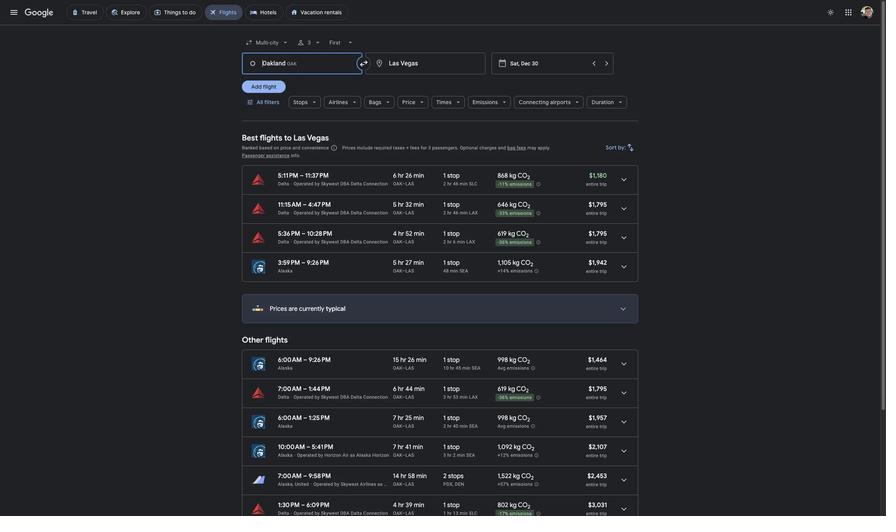 Task type: describe. For each thing, give the bounding box(es) containing it.
$1,795 for $1,464
[[589, 386, 608, 393]]

swap origin and destination. image
[[359, 59, 369, 68]]

co for 7 hr 41 min
[[522, 444, 532, 451]]

operated by horizon air as alaska horizon
[[297, 453, 390, 458]]

$2,107
[[589, 444, 608, 451]]

min inside 1 stop 2 hr 46 min slc
[[460, 181, 468, 187]]

– up "united"
[[303, 473, 307, 480]]

619 kg co 2 for 6 hr 44 min
[[498, 386, 529, 395]]

$2,453 entire trip
[[587, 473, 608, 488]]

stop for 1 stop 3 hr 2 min sea
[[448, 444, 460, 451]]

33%
[[500, 211, 509, 216]]

min inside the 5 hr 32 min oak – las
[[414, 201, 424, 209]]

stops
[[294, 99, 308, 106]]

prices for include
[[342, 145, 356, 151]]

6:00 am – 1:25 pm alaska
[[278, 415, 330, 429]]

leaves oakland international airport at 5:36 pm on saturday, december 30 and arrives at harry reid international airport at 10:28 pm on saturday, december 30. element
[[278, 230, 333, 238]]

operated by skywest airlines as alaska skywest
[[314, 482, 419, 487]]

1795 US dollars text field
[[589, 201, 608, 209]]

price
[[403, 99, 416, 106]]

min inside 7 hr 25 min oak – las
[[414, 415, 424, 422]]

layover (1 of 1) is a 3 hr 53 min layover at los angeles international airport in los angeles. element
[[444, 394, 494, 401]]

$1,180
[[590, 172, 608, 180]]

Arrival time: 10:28 PM. text field
[[307, 230, 333, 238]]

other
[[242, 336, 264, 345]]

2 inside 1 stop 2 hr 46 min slc
[[444, 181, 447, 187]]

3 inside 1 stop 3 hr 53 min lax
[[444, 395, 447, 400]]

hr inside the 15 hr 26 min oak – las
[[401, 356, 407, 364]]

stop for 1 stop 2 hr 46 min lax
[[448, 201, 460, 209]]

2 inside 1 stop 3 hr 2 min sea
[[453, 453, 456, 458]]

hr inside 1 stop 2 hr 46 min lax
[[448, 210, 452, 216]]

apply.
[[538, 145, 551, 151]]

hr inside 1 stop 3 hr 53 min lax
[[448, 395, 452, 400]]

co for 4 hr 39 min
[[518, 502, 528, 510]]

2 inside '2 stops pdx , den'
[[444, 473, 447, 480]]

1795 US dollars text field
[[589, 230, 608, 238]]

min inside the "1 stop 2 hr 6 min lax"
[[457, 239, 466, 245]]

3:59 pm
[[278, 259, 300, 267]]

26 for 6
[[406, 172, 413, 180]]

bag
[[508, 145, 516, 151]]

2 inside 1,522 kg co 2
[[531, 475, 534, 482]]

layover (1 of 1) is a 3 hr 2 min layover at seattle-tacoma international airport in seattle. element
[[444, 453, 494, 459]]

11:15 am
[[278, 201, 302, 209]]

802
[[498, 502, 509, 510]]

3 inside popup button
[[308, 40, 311, 46]]

entire for 6 hr 26 min
[[587, 182, 599, 187]]

entire for 4 hr 52 min
[[587, 240, 599, 245]]

operated for 11:15 am
[[294, 210, 314, 216]]

leaves oakland international airport at 6:00 am on saturday, december 30 and arrives at harry reid international airport at 1:25 pm on saturday, december 30. element
[[278, 415, 330, 422]]

4 for 4 hr 39 min
[[393, 502, 397, 510]]

min inside 6 hr 26 min oak – las
[[414, 172, 424, 180]]

6 hr 26 min oak – las
[[393, 172, 424, 187]]

3 inside prices include required taxes + fees for 3 passengers. optional charges and bag fees may apply. passenger assistance
[[429, 145, 431, 151]]

add flight button
[[242, 81, 286, 93]]

26 for 15
[[408, 356, 415, 364]]

total duration 14 hr 58 min. element
[[393, 473, 444, 482]]

operated down the 9:58 pm
[[314, 482, 333, 487]]

2 $1,795 from the top
[[589, 230, 608, 238]]

sea for 7 hr 41 min
[[467, 453, 476, 458]]

998 kg co 2 for $1,464
[[498, 356, 531, 365]]

Departure time: 1:30 PM. text field
[[278, 502, 300, 510]]

alaska inside 3:59 pm – 9:26 pm alaska
[[278, 269, 293, 274]]

leaves oakland international airport at 6:00 am on saturday, december 30 and arrives at harry reid international airport at 9:26 pm on saturday, december 30. element
[[278, 356, 331, 364]]

dba for 1:44 pm
[[341, 395, 350, 400]]

1,522 kg co 2
[[498, 473, 534, 482]]

change appearance image
[[822, 3, 841, 22]]

kg for 4 hr 39 min
[[510, 502, 517, 510]]

charges
[[480, 145, 497, 151]]

Departure time: 11:15 AM. text field
[[278, 201, 302, 209]]

– inside 6:00 am – 1:25 pm alaska
[[304, 415, 307, 422]]

– inside the 15 hr 26 min oak – las
[[403, 366, 406, 371]]

1 stop 2 hr 6 min lax
[[444, 230, 476, 245]]

oak for 6 hr 26 min
[[393, 181, 403, 187]]

4 for 4 hr 52 min oak – las
[[393, 230, 397, 238]]

trip for 5 hr 27 min
[[600, 269, 608, 274]]

2 inside 1,105 kg co 2
[[531, 262, 534, 268]]

alaska down 14
[[384, 482, 399, 487]]

include
[[357, 145, 373, 151]]

flight details. leaves oakland international airport at 1:30 pm on saturday, december 30 and arrives at harry reid international airport at 6:09 pm on saturday, december 30. image
[[615, 500, 634, 516]]

3031 US dollars text field
[[589, 502, 608, 510]]

min inside 1 stop 2 hr 40 min sea
[[460, 424, 468, 429]]

las for 4 hr 52 min
[[406, 239, 415, 245]]

none search field containing add flight
[[242, 33, 639, 121]]

connecting airports button
[[515, 93, 584, 112]]

flight details. leaves oakland international airport at 7:00 am on saturday, december 30 and arrives at harry reid international airport at 9:58 pm on saturday, december 30. image
[[615, 471, 634, 490]]

hr inside 7 hr 25 min oak – las
[[398, 415, 404, 422]]

2 inside 1 stop 2 hr 46 min lax
[[444, 210, 447, 216]]

alaska,
[[278, 482, 294, 487]]

kg for 4 hr 52 min
[[509, 230, 516, 238]]

11:37 pm
[[305, 172, 329, 180]]

flight details. leaves oakland international airport at 6:00 am on saturday, december 30 and arrives at harry reid international airport at 9:26 pm on saturday, december 30. image
[[615, 355, 634, 374]]

36% for 6 hr 44 min
[[500, 395, 509, 401]]

– inside 6:00 am – 9:26 pm alaska
[[304, 356, 307, 364]]

– right '1:30 pm' text field
[[301, 502, 305, 510]]

min inside 1 stop 48 min sea
[[450, 269, 459, 274]]

las for 6 hr 26 min
[[406, 181, 415, 187]]

total duration 7 hr 41 min. element
[[393, 444, 444, 453]]

co for 7 hr 25 min
[[518, 415, 528, 422]]

- for 4 hr 52 min
[[498, 240, 500, 245]]

hr inside 5 hr 27 min oak – las
[[398, 259, 404, 267]]

6:00 am – 9:26 pm alaska
[[278, 356, 331, 371]]

typical
[[326, 305, 346, 313]]

1 fees from the left
[[411, 145, 420, 151]]

10:00 am – 5:41 pm
[[278, 444, 334, 451]]

1 stop 3 hr 2 min sea
[[444, 444, 476, 458]]

flight details. leaves oakland international airport at 11:15 am on saturday, december 30 and arrives at harry reid international airport at 4:47 pm on saturday, december 30. image
[[615, 200, 634, 218]]

1 and from the left
[[293, 145, 301, 151]]

+
[[407, 145, 409, 151]]

price
[[281, 145, 291, 151]]

hr inside 14 hr 58 min oak – las
[[401, 473, 407, 480]]

1957 US dollars text field
[[589, 415, 608, 422]]

entire for 15 hr 26 min
[[587, 366, 599, 372]]

5:36 pm
[[278, 230, 300, 238]]

avg for 7 hr 25 min
[[498, 424, 506, 429]]

flight details. leaves oakland international airport at 6:00 am on saturday, december 30 and arrives at harry reid international airport at 1:25 pm on saturday, december 30. image
[[615, 413, 634, 432]]

7 hr 25 min oak – las
[[393, 415, 424, 429]]

total duration 7 hr 25 min. element
[[393, 415, 444, 423]]

1 horizon from the left
[[325, 453, 342, 458]]

min inside the 6 hr 44 min oak – las
[[415, 386, 425, 393]]

dba for 10:28 pm
[[341, 239, 350, 245]]

2 inside 868 kg co 2
[[528, 174, 531, 181]]

operated for 5:11 pm
[[294, 181, 314, 187]]

1 for 1 stop 2 hr 46 min lax
[[444, 201, 446, 209]]

15 hr 26 min oak – las
[[393, 356, 427, 371]]

learn more about ranking image
[[331, 145, 338, 151]]

2 horizon from the left
[[373, 453, 390, 458]]

dba for 11:37 pm
[[341, 181, 350, 187]]

2107 US dollars text field
[[589, 444, 608, 451]]

7 for 7 hr 41 min
[[393, 444, 397, 451]]

main menu image
[[9, 8, 19, 17]]

total duration 5 hr 32 min. element
[[393, 201, 444, 210]]

– inside the 6 hr 44 min oak – las
[[403, 395, 406, 400]]

10:28 pm
[[307, 230, 333, 238]]

co for 15 hr 26 min
[[518, 356, 528, 364]]

airlines inside popup button
[[329, 99, 348, 106]]

las for 5 hr 32 min
[[406, 210, 415, 216]]

7:00 am for 7:00 am – 1:44 pm
[[278, 386, 302, 393]]

as for 14
[[378, 482, 383, 487]]

$1,795 entire trip for $1,180
[[587, 201, 608, 216]]

slc
[[470, 181, 478, 187]]

may
[[528, 145, 537, 151]]

connection for 6 hr 44 min
[[364, 395, 388, 400]]

6 hr 44 min oak – las
[[393, 386, 425, 400]]

lax for 6 hr 44 min
[[470, 395, 478, 400]]

arrival time: 9:26 pm. text field for 3:59 pm
[[307, 259, 329, 267]]

1:44 pm
[[309, 386, 331, 393]]

co for 5 hr 32 min
[[518, 201, 528, 209]]

 image for 10:00 am
[[294, 453, 296, 458]]

1 stop flight. element for 5 hr 32 min
[[444, 201, 460, 210]]

min inside 4 hr 52 min oak – las
[[414, 230, 425, 238]]

prices for are
[[270, 305, 287, 313]]

+14%
[[498, 269, 510, 274]]

- for 5 hr 32 min
[[498, 211, 500, 216]]

2 inside 1,092 kg co 2
[[532, 446, 535, 453]]

7:00 am – 1:44 pm
[[278, 386, 331, 393]]

ranked
[[242, 145, 258, 151]]

1:30 pm – 6:09 pm
[[278, 502, 330, 510]]

layover (1 of 1) is a 48 min layover at seattle-tacoma international airport in seattle. element
[[444, 268, 494, 274]]

1,092 kg co 2
[[498, 444, 535, 453]]

$1,464 entire trip
[[587, 356, 608, 372]]

avg for 15 hr 26 min
[[498, 366, 506, 371]]

sort
[[606, 144, 617, 151]]

1 stop 3 hr 53 min lax
[[444, 386, 478, 400]]

min inside 5 hr 27 min oak – las
[[414, 259, 424, 267]]

layover (1 of 2) is a 6 hr 54 min layover at portland international airport in portland. layover (2 of 2) is a 1 hr 43 min layover at denver international airport in denver. element
[[444, 482, 494, 488]]

1 stop 2 hr 46 min slc
[[444, 172, 478, 187]]

4 hr 39 min
[[393, 502, 425, 510]]

co for 14 hr 58 min
[[522, 473, 531, 480]]

best flights to las vegas
[[242, 133, 329, 143]]

airlines inside main content
[[360, 482, 377, 487]]

sea for 15 hr 26 min
[[472, 366, 481, 371]]

$1,957
[[589, 415, 608, 422]]

min inside 1 stop 3 hr 53 min lax
[[460, 395, 468, 400]]

connecting
[[519, 99, 549, 106]]

leaves oakland international airport at 7:00 am on saturday, december 30 and arrives at harry reid international airport at 1:44 pm on saturday, december 30. element
[[278, 386, 331, 393]]

3:59 pm – 9:26 pm alaska
[[278, 259, 329, 274]]

6 for 6 hr 44 min
[[393, 386, 397, 393]]

stop for 1 stop 2 hr 6 min lax
[[448, 230, 460, 238]]

Arrival time: 1:44 PM. text field
[[309, 386, 331, 393]]

– inside 14 hr 58 min oak – las
[[403, 482, 406, 487]]

Arrival time: 6:09 PM. text field
[[307, 502, 330, 510]]

arrival time: 9:26 pm. text field for 6:00 am
[[309, 356, 331, 364]]

skywest for 4:47 pm
[[321, 210, 339, 216]]

hr left 39
[[399, 502, 404, 510]]

1464 US dollars text field
[[589, 356, 608, 364]]

taxes
[[393, 145, 405, 151]]

53
[[453, 395, 459, 400]]

– inside 4 hr 52 min oak – las
[[403, 239, 406, 245]]

oak for 6 hr 44 min
[[393, 395, 403, 400]]

min inside the 15 hr 26 min oak – las
[[416, 356, 427, 364]]

min inside 14 hr 58 min oak – las
[[417, 473, 427, 480]]

stop for 1 stop 2 hr 40 min sea
[[448, 415, 460, 422]]

lax for 5 hr 32 min
[[470, 210, 478, 216]]

1 stop flight. element for 5 hr 27 min
[[444, 259, 460, 268]]

– left arrival time: 1:44 pm. text box
[[303, 386, 307, 393]]

58
[[408, 473, 415, 480]]

– inside 3:59 pm – 9:26 pm alaska
[[302, 259, 306, 267]]

operated down leaves oakland international airport at 10:00 am on saturday, december 30 and arrives at harry reid international airport at 5:41 pm on saturday, december 30. element
[[297, 453, 317, 458]]

all filters button
[[242, 93, 286, 112]]

Arrival time: 1:25 PM. text field
[[309, 415, 330, 422]]

$1,795 for $1,180
[[589, 201, 608, 209]]

bags button
[[365, 93, 395, 112]]

1 stop 2 hr 40 min sea
[[444, 415, 478, 429]]

airports
[[551, 99, 571, 106]]

5 for 5 hr 32 min
[[393, 201, 397, 209]]

– right "departure time: 5:36 pm." text field on the left of the page
[[302, 230, 306, 238]]

+57% emissions
[[498, 482, 533, 487]]

$1,795 entire trip for $1,464
[[587, 386, 608, 401]]

hr inside the 6 hr 44 min oak – las
[[398, 386, 404, 393]]

skywest down air at the left of the page
[[341, 482, 359, 487]]

united
[[295, 482, 309, 487]]

6 for 6 hr 26 min
[[393, 172, 397, 180]]

skywest
[[400, 482, 419, 487]]

min right 39
[[414, 502, 425, 510]]

$1,942
[[589, 259, 608, 267]]

other flights
[[242, 336, 288, 345]]

alaska inside 6:00 am – 9:26 pm alaska
[[278, 366, 293, 371]]

1 stop flight. element for 4 hr 39 min
[[444, 502, 460, 511]]

prices include required taxes + fees for 3 passengers. optional charges and bag fees may apply. passenger assistance
[[242, 145, 551, 158]]

sea inside 1 stop 48 min sea
[[460, 269, 469, 274]]

leaves oakland international airport at 1:30 pm on saturday, december 30 and arrives at harry reid international airport at 6:09 pm on saturday, december 30. element
[[278, 502, 330, 510]]

skywest for 10:28 pm
[[321, 239, 339, 245]]

– inside 6 hr 26 min oak – las
[[403, 181, 406, 187]]

– right 5:11 pm
[[300, 172, 304, 180]]

convenience
[[302, 145, 329, 151]]

min inside 1 stop 2 hr 46 min lax
[[460, 210, 468, 216]]

times
[[437, 99, 452, 106]]

hr inside 4 hr 52 min oak – las
[[399, 230, 404, 238]]

hr inside 7 hr 41 min oak – las
[[398, 444, 404, 451]]

leaves oakland international airport at 3:59 pm on saturday, december 30 and arrives at harry reid international airport at 9:26 pm on saturday, december 30. element
[[278, 259, 329, 267]]

air
[[343, 453, 349, 458]]

min inside 1 stop 3 hr 2 min sea
[[457, 453, 466, 458]]

– left arrival time: 4:47 pm. text box
[[303, 201, 307, 209]]

– inside 7 hr 41 min oak – las
[[403, 453, 406, 458]]

2453 US dollars text field
[[588, 473, 608, 480]]

hr inside 1 stop 2 hr 46 min slc
[[448, 181, 452, 187]]

prices are currently typical
[[270, 305, 346, 313]]

and inside prices include required taxes + fees for 3 passengers. optional charges and bag fees may apply. passenger assistance
[[498, 145, 507, 151]]

emissions
[[473, 99, 498, 106]]

1795 US dollars text field
[[589, 386, 608, 393]]

2 inside 1 stop 2 hr 40 min sea
[[444, 424, 447, 429]]

loading results progress bar
[[0, 25, 881, 26]]

998 for 15 hr 26 min
[[498, 356, 508, 364]]

alaska inside 6:00 am – 1:25 pm alaska
[[278, 424, 293, 429]]

flight details. leaves oakland international airport at 5:36 pm on saturday, december 30 and arrives at harry reid international airport at 10:28 pm on saturday, december 30. image
[[615, 229, 634, 247]]

trip for 15 hr 26 min
[[600, 366, 608, 372]]

9:26 pm for 6:00 am
[[309, 356, 331, 364]]

connecting airports
[[519, 99, 571, 106]]

hr inside the 5 hr 32 min oak – las
[[398, 201, 404, 209]]



Task type: vqa. For each thing, say whether or not it's contained in the screenshot.
'GEL'
no



Task type: locate. For each thing, give the bounding box(es) containing it.
more details image
[[615, 300, 633, 318]]

by:
[[619, 144, 627, 151]]

46 left slc
[[453, 181, 459, 187]]

8 trip from the top
[[600, 453, 608, 459]]

las
[[294, 133, 306, 143]]

-36% emissions
[[498, 240, 532, 245], [498, 395, 532, 401]]

1 up layover (1 of 1) is a 2 hr 46 min layover at los angeles international airport in los angeles. element
[[444, 201, 446, 209]]

hr up the "1 stop 2 hr 6 min lax"
[[448, 210, 452, 216]]

layover (1 of 1) is a 2 hr 6 min layover at los angeles international airport in los angeles. element
[[444, 239, 494, 245]]

optional
[[460, 145, 479, 151]]

trip for 6 hr 44 min
[[600, 395, 608, 401]]

hr left 40
[[448, 424, 452, 429]]

6 las from the top
[[406, 395, 415, 400]]

as right air at the left of the page
[[350, 453, 355, 458]]

las inside 7 hr 41 min oak – las
[[406, 453, 415, 458]]

stops
[[449, 473, 464, 480]]

$1,795 down $1,180 entire trip
[[589, 201, 608, 209]]

1 inside the "1 stop 2 hr 6 min lax"
[[444, 230, 446, 238]]

868
[[498, 172, 508, 180]]

operated down leaves oakland international airport at 5:11 pm on saturday, december 30 and arrives at harry reid international airport at 11:37 pm on saturday, december 30. element on the left of the page
[[294, 181, 314, 187]]

3 - from the top
[[498, 240, 500, 245]]

4 las from the top
[[406, 269, 415, 274]]

5 entire from the top
[[587, 366, 599, 372]]

1 998 kg co 2 from the top
[[498, 356, 531, 365]]

$1,795 entire trip
[[587, 201, 608, 216], [587, 230, 608, 245], [587, 386, 608, 401]]

horizon left air at the left of the page
[[325, 453, 342, 458]]

total duration 6 hr 26 min. element
[[393, 172, 444, 181]]

entire for 7 hr 41 min
[[587, 453, 599, 459]]

1 vertical spatial 7:00 am
[[278, 473, 302, 480]]

2 vertical spatial $1,795
[[589, 386, 608, 393]]

6 inside the 6 hr 44 min oak – las
[[393, 386, 397, 393]]

by for 11:37 pm
[[315, 181, 320, 187]]

den
[[455, 482, 465, 487]]

las down 27
[[406, 269, 415, 274]]

998 for 7 hr 25 min
[[498, 415, 508, 422]]

8 stop from the top
[[448, 444, 460, 451]]

connection for 4 hr 52 min
[[364, 239, 388, 245]]

Arrival time: 4:47 PM. text field
[[308, 201, 331, 209]]

lax inside 1 stop 2 hr 46 min lax
[[470, 210, 478, 216]]

1 vertical spatial avg emissions
[[498, 424, 530, 429]]

trip for 7 hr 41 min
[[600, 453, 608, 459]]

co inside 1,105 kg co 2
[[521, 259, 531, 267]]

619 kg co 2
[[498, 230, 529, 239], [498, 386, 529, 395]]

3 oak from the top
[[393, 239, 403, 245]]

27
[[406, 259, 412, 267]]

trip inside '$1,942 entire trip'
[[600, 269, 608, 274]]

9 stop from the top
[[448, 502, 460, 510]]

alaska down departure time: 6:00 am. text field
[[278, 366, 293, 371]]

Arrival time: 9:26 PM. text field
[[307, 259, 329, 267], [309, 356, 331, 364]]

entire down the 1957 us dollars text field on the bottom right of page
[[587, 424, 599, 430]]

39
[[406, 502, 413, 510]]

1 vertical spatial 26
[[408, 356, 415, 364]]

prices left are
[[270, 305, 287, 313]]

7 hr 41 min oak – las
[[393, 444, 424, 458]]

1 vertical spatial $1,795 entire trip
[[587, 230, 608, 245]]

0 vertical spatial arrival time: 9:26 pm. text field
[[307, 259, 329, 267]]

- down 868
[[498, 182, 500, 187]]

connection left 6 hr 26 min oak – las
[[364, 181, 388, 187]]

6:00 am down 7:00 am text box
[[278, 415, 302, 422]]

2 las from the top
[[406, 210, 415, 216]]

9:26 pm up arrival time: 1:44 pm. text box
[[309, 356, 331, 364]]

kg for 6 hr 44 min
[[509, 386, 516, 393]]

-36% emissions for 6 hr 44 min
[[498, 395, 532, 401]]

1 for 1 stop 2 hr 6 min lax
[[444, 230, 446, 238]]

1 vertical spatial 6
[[453, 239, 456, 245]]

duration
[[592, 99, 615, 106]]

7 left 25
[[393, 415, 397, 422]]

filters
[[265, 99, 280, 106]]

619 for 6 hr 44 min
[[498, 386, 507, 393]]

52
[[406, 230, 413, 238]]

1 avg from the top
[[498, 366, 506, 371]]

2 stop from the top
[[448, 201, 460, 209]]

7:00 am
[[278, 386, 302, 393], [278, 473, 302, 480]]

1 vertical spatial  image
[[311, 482, 312, 487]]

flight details. leaves oakland international airport at 7:00 am on saturday, december 30 and arrives at harry reid international airport at 1:44 pm on saturday, december 30. image
[[615, 384, 634, 403]]

0 vertical spatial 998 kg co 2
[[498, 356, 531, 365]]

0 vertical spatial 619 kg co 2
[[498, 230, 529, 239]]

avg up 1,092
[[498, 424, 506, 429]]

4 oak from the top
[[393, 269, 403, 274]]

lax inside the "1 stop 2 hr 6 min lax"
[[467, 239, 476, 245]]

min right 27
[[414, 259, 424, 267]]

las inside 7 hr 25 min oak – las
[[406, 424, 415, 429]]

5 oak from the top
[[393, 366, 403, 371]]

hr left 52
[[399, 230, 404, 238]]

998 kg co 2 for $1,957
[[498, 415, 531, 424]]

operated
[[294, 181, 314, 187], [294, 210, 314, 216], [294, 239, 314, 245], [294, 395, 314, 400], [297, 453, 317, 458], [314, 482, 333, 487]]

868 kg co 2
[[498, 172, 531, 181]]

1 -36% emissions from the top
[[498, 240, 532, 245]]

by
[[315, 181, 320, 187], [315, 210, 320, 216], [315, 239, 320, 245], [315, 395, 320, 400], [318, 453, 323, 458], [335, 482, 340, 487]]

1 stop flight. element down the passengers.
[[444, 172, 460, 181]]

co for 6 hr 44 min
[[517, 386, 527, 393]]

entire down $1,464 text box at bottom
[[587, 366, 599, 372]]

6 down prices include required taxes + fees for 3 passengers. optional charges and bag fees may apply. passenger assistance
[[393, 172, 397, 180]]

1 stop 10 hr 45 min sea
[[444, 356, 481, 371]]

9 1 from the top
[[444, 502, 446, 510]]

flights for other
[[265, 336, 288, 345]]

best
[[242, 133, 258, 143]]

3 connection from the top
[[364, 239, 388, 245]]

5 trip from the top
[[600, 366, 608, 372]]

1,522
[[498, 473, 512, 480]]

1 inside 1 stop 48 min sea
[[444, 259, 446, 267]]

1 vertical spatial 998 kg co 2
[[498, 415, 531, 424]]

co inside 802 kg co 2
[[518, 502, 528, 510]]

price button
[[398, 93, 429, 112]]

trip down $1,942 at the right bottom of the page
[[600, 269, 608, 274]]

las inside 4 hr 52 min oak – las
[[406, 239, 415, 245]]

entire for 6 hr 44 min
[[587, 395, 599, 401]]

sea right 48
[[460, 269, 469, 274]]

0 vertical spatial avg emissions
[[498, 366, 530, 371]]

0 vertical spatial 5
[[393, 201, 397, 209]]

1 stop flight. element for 6 hr 26 min
[[444, 172, 460, 181]]

0 vertical spatial 7:00 am
[[278, 386, 302, 393]]

hr
[[398, 172, 404, 180], [448, 181, 452, 187], [398, 201, 404, 209], [448, 210, 452, 216], [399, 230, 404, 238], [448, 239, 452, 245], [398, 259, 404, 267], [401, 356, 407, 364], [450, 366, 455, 371], [398, 386, 404, 393], [448, 395, 452, 400], [398, 415, 404, 422], [448, 424, 452, 429], [398, 444, 404, 451], [448, 453, 452, 458], [401, 473, 407, 480], [399, 502, 404, 510]]

las inside 14 hr 58 min oak – las
[[406, 482, 415, 487]]

2 7:00 am from the top
[[278, 473, 302, 480]]

2 trip from the top
[[600, 211, 608, 216]]

stop for 1 stop 48 min sea
[[448, 259, 460, 267]]

co inside 1,522 kg co 2
[[522, 473, 531, 480]]

0 vertical spatial 4
[[393, 230, 397, 238]]

4 connection from the top
[[364, 395, 388, 400]]

oak for 5 hr 27 min
[[393, 269, 403, 274]]

flight details. leaves oakland international airport at 5:11 pm on saturday, december 30 and arrives at harry reid international airport at 11:37 pm on saturday, december 30. image
[[615, 170, 634, 189]]

0 vertical spatial 998
[[498, 356, 508, 364]]

1 5 from the top
[[393, 201, 397, 209]]

36% right layover (1 of 1) is a 3 hr 53 min layover at los angeles international airport in los angeles. element
[[500, 395, 509, 401]]

1 619 from the top
[[498, 230, 507, 238]]

trip for 5 hr 32 min
[[600, 211, 608, 216]]

3 1 from the top
[[444, 230, 446, 238]]

2 inside 646 kg co 2
[[528, 203, 531, 210]]

Departure time: 6:00 AM. text field
[[278, 415, 302, 422]]

1 vertical spatial 619
[[498, 386, 507, 393]]

3 $1,795 from the top
[[589, 386, 608, 393]]

7:00 am for 7:00 am – 9:58 pm
[[278, 473, 302, 480]]

5:41 pm
[[312, 444, 334, 451]]

2 5 from the top
[[393, 259, 397, 267]]

las for 14 hr 58 min
[[406, 482, 415, 487]]

2 oak from the top
[[393, 210, 403, 216]]

+14% emissions
[[498, 269, 533, 274]]

2 998 kg co 2 from the top
[[498, 415, 531, 424]]

– inside the 5 hr 32 min oak – las
[[403, 210, 406, 216]]

by for 1:44 pm
[[315, 395, 320, 400]]

0 vertical spatial $1,795
[[589, 201, 608, 209]]

3 operated by skywest dba delta connection from the top
[[294, 239, 388, 245]]

skywest for 11:37 pm
[[321, 181, 339, 187]]

5:36 pm – 10:28 pm
[[278, 230, 333, 238]]

2 1 stop flight. element from the top
[[444, 201, 460, 210]]

oak down total duration 4 hr 52 min. element
[[393, 239, 403, 245]]

all filters
[[257, 99, 280, 106]]

connection left the 5 hr 32 min oak – las
[[364, 210, 388, 216]]

0 horizontal spatial airlines
[[329, 99, 348, 106]]

ranked based on price and convenience
[[242, 145, 329, 151]]

+12% emissions
[[498, 453, 533, 458]]

operated by skywest dba delta connection
[[294, 181, 388, 187], [294, 210, 388, 216], [294, 239, 388, 245], [294, 395, 388, 400]]

hr left 44
[[398, 386, 404, 393]]

min right 58
[[417, 473, 427, 480]]

leaves oakland international airport at 7:00 am on saturday, december 30 and arrives at harry reid international airport at 9:58 pm on saturday, december 30. element
[[278, 473, 331, 480]]

prices inside prices include required taxes + fees for 3 passengers. optional charges and bag fees may apply. passenger assistance
[[342, 145, 356, 151]]

1 vertical spatial lax
[[467, 239, 476, 245]]

2 998 from the top
[[498, 415, 508, 422]]

stop for 1 stop 10 hr 45 min sea
[[448, 356, 460, 364]]

6 1 stop flight. element from the top
[[444, 386, 460, 394]]

10:00 am
[[278, 444, 305, 451]]

9 1 stop flight. element from the top
[[444, 502, 460, 511]]

trip for 14 hr 58 min
[[600, 482, 608, 488]]

0 vertical spatial 46
[[453, 181, 459, 187]]

2 619 kg co 2 from the top
[[498, 386, 529, 395]]

0 horizontal spatial and
[[293, 145, 301, 151]]

5 inside the 5 hr 32 min oak – las
[[393, 201, 397, 209]]

trip inside $1,180 entire trip
[[600, 182, 608, 187]]

1 vertical spatial flights
[[265, 336, 288, 345]]

layover (1 of 1) is a 10 hr 45 min layover at seattle-tacoma international airport in seattle. element
[[444, 365, 494, 372]]

9:26 pm inside 3:59 pm – 9:26 pm alaska
[[307, 259, 329, 267]]

entire down $2,453
[[587, 482, 599, 488]]

9 entire from the top
[[587, 482, 599, 488]]

for
[[421, 145, 427, 151]]

hr left slc
[[448, 181, 452, 187]]

stops button
[[289, 93, 321, 112]]

0 vertical spatial $1,795 entire trip
[[587, 201, 608, 216]]

26 down prices include required taxes + fees for 3 passengers. optional charges and bag fees may apply. passenger assistance
[[406, 172, 413, 180]]

1 4 from the top
[[393, 230, 397, 238]]

5 inside 5 hr 27 min oak – las
[[393, 259, 397, 267]]

trip for 7 hr 25 min
[[600, 424, 608, 430]]

kg for 6 hr 26 min
[[510, 172, 517, 180]]

4 1 from the top
[[444, 259, 446, 267]]

4 entire from the top
[[587, 269, 599, 274]]

horizon
[[325, 453, 342, 458], [373, 453, 390, 458]]

1 up 48
[[444, 259, 446, 267]]

operated by skywest dba delta connection for 7:00 am – 1:44 pm
[[294, 395, 388, 400]]

1 36% from the top
[[500, 240, 509, 245]]

2 stops flight. element
[[444, 473, 464, 482]]

2 $1,795 entire trip from the top
[[587, 230, 608, 245]]

oak for 7 hr 25 min
[[393, 424, 403, 429]]

26 inside 6 hr 26 min oak – las
[[406, 172, 413, 180]]

25
[[406, 415, 412, 422]]

oak inside the 5 hr 32 min oak – las
[[393, 210, 403, 216]]

lax
[[470, 210, 478, 216], [467, 239, 476, 245], [470, 395, 478, 400]]

1 dba from the top
[[341, 181, 350, 187]]

1 up layover (1 of 1) is a 3 hr 2 min layover at seattle-tacoma international airport in seattle. element
[[444, 444, 446, 451]]

co inside 868 kg co 2
[[518, 172, 528, 180]]

3 $1,795 entire trip from the top
[[587, 386, 608, 401]]

619 kg co 2 for 4 hr 52 min
[[498, 230, 529, 239]]

4 trip from the top
[[600, 269, 608, 274]]

1 stop flight. element for 7 hr 25 min
[[444, 415, 460, 423]]

min inside 1 stop 10 hr 45 min sea
[[463, 366, 471, 371]]

min inside 7 hr 41 min oak – las
[[413, 444, 424, 451]]

9:26 pm for 3:59 pm
[[307, 259, 329, 267]]

7 inside 7 hr 25 min oak – las
[[393, 415, 397, 422]]

1 998 from the top
[[498, 356, 508, 364]]

stop inside 1 stop 3 hr 53 min lax
[[448, 386, 460, 393]]

0 vertical spatial 619
[[498, 230, 507, 238]]

9:26 pm right departure time: 3:59 pm. text box
[[307, 259, 329, 267]]

0 vertical spatial 6:00 am
[[278, 356, 302, 364]]

1 trip from the top
[[600, 182, 608, 187]]

– left 5:41 pm
[[307, 444, 311, 451]]

2 46 from the top
[[453, 210, 459, 216]]

by for 4:47 pm
[[315, 210, 320, 216]]

2 and from the left
[[498, 145, 507, 151]]

las inside the 6 hr 44 min oak – las
[[406, 395, 415, 400]]

6:09 pm
[[307, 502, 330, 510]]

flights up based
[[260, 133, 283, 143]]

stop inside 1 stop 3 hr 2 min sea
[[448, 444, 460, 451]]

sea inside 1 stop 2 hr 40 min sea
[[470, 424, 478, 429]]

las inside 5 hr 27 min oak – las
[[406, 269, 415, 274]]

0 vertical spatial prices
[[342, 145, 356, 151]]

alaska right air at the left of the page
[[357, 453, 371, 458]]

4 1 stop flight. element from the top
[[444, 259, 460, 268]]

total duration 6 hr 44 min. element
[[393, 386, 444, 394]]

leaves oakland international airport at 11:15 am on saturday, december 30 and arrives at harry reid international airport at 4:47 pm on saturday, december 30. element
[[278, 201, 331, 209]]

1 entire from the top
[[587, 182, 599, 187]]

41
[[406, 444, 412, 451]]

hr inside the "1 stop 2 hr 6 min lax"
[[448, 239, 452, 245]]

kg
[[510, 172, 517, 180], [510, 201, 517, 209], [509, 230, 516, 238], [513, 259, 520, 267], [510, 356, 517, 364], [509, 386, 516, 393], [510, 415, 517, 422], [514, 444, 521, 451], [514, 473, 520, 480], [510, 502, 517, 510]]

oak down total duration 6 hr 26 min. element
[[393, 181, 403, 187]]

2 fees from the left
[[517, 145, 527, 151]]

1 vertical spatial 9:26 pm
[[309, 356, 331, 364]]

0 horizontal spatial as
[[350, 453, 355, 458]]

4 dba from the top
[[341, 395, 350, 400]]

passengers.
[[433, 145, 459, 151]]

1 6:00 am from the top
[[278, 356, 302, 364]]

entire inside $1,957 entire trip
[[587, 424, 599, 430]]

5 1 from the top
[[444, 356, 446, 364]]

7 oak from the top
[[393, 424, 403, 429]]

connection
[[364, 181, 388, 187], [364, 210, 388, 216], [364, 239, 388, 245], [364, 395, 388, 400]]

stop for 1 stop 2 hr 46 min slc
[[448, 172, 460, 180]]

hr up 1 stop 48 min sea
[[448, 239, 452, 245]]

1 - from the top
[[498, 182, 500, 187]]

Departure time: 6:00 AM. text field
[[278, 356, 302, 364]]

1 vertical spatial 36%
[[500, 395, 509, 401]]

entire down 1795 us dollars text field
[[587, 240, 599, 245]]

as
[[350, 453, 355, 458], [378, 482, 383, 487]]

1 inside 1 stop 3 hr 53 min lax
[[444, 386, 446, 393]]

1180 US dollars text field
[[590, 172, 608, 180]]

trip down 2107 us dollars text box
[[600, 453, 608, 459]]

2 stops pdx , den
[[444, 473, 465, 487]]

1 stop flight. element for 4 hr 52 min
[[444, 230, 460, 239]]

las for 7 hr 25 min
[[406, 424, 415, 429]]

2 7 from the top
[[393, 444, 397, 451]]

1 up layover (1 of 1) is a 2 hr 6 min layover at los angeles international airport in los angeles. element
[[444, 230, 446, 238]]

entire for 14 hr 58 min
[[587, 482, 599, 488]]

trip down $1,795 text field
[[600, 395, 608, 401]]

1 stop flight. element for 7 hr 41 min
[[444, 444, 460, 453]]

$1,180 entire trip
[[587, 172, 608, 187]]

9 oak from the top
[[393, 482, 403, 487]]

las for 6 hr 44 min
[[406, 395, 415, 400]]

14
[[393, 473, 400, 480]]

1 vertical spatial 5
[[393, 259, 397, 267]]

1 horizontal spatial prices
[[342, 145, 356, 151]]

2 dba from the top
[[341, 210, 350, 216]]

stop for 1 stop
[[448, 502, 460, 510]]

kg for 7 hr 25 min
[[510, 415, 517, 422]]

kg for 7 hr 41 min
[[514, 444, 521, 451]]

las for 5 hr 27 min
[[406, 269, 415, 274]]

 image for 7:00 am
[[311, 482, 312, 487]]

4 stop from the top
[[448, 259, 460, 267]]

entire down $1,180 text box
[[587, 182, 599, 187]]

7 1 stop flight. element from the top
[[444, 415, 460, 423]]

7 entire from the top
[[587, 424, 599, 430]]

0 vertical spatial airlines
[[329, 99, 348, 106]]

15
[[393, 356, 399, 364]]

1 vertical spatial -36% emissions
[[498, 395, 532, 401]]

9 las from the top
[[406, 482, 415, 487]]

oak inside 4 hr 52 min oak – las
[[393, 239, 403, 245]]

hr inside 1 stop 10 hr 45 min sea
[[450, 366, 455, 371]]

7 stop from the top
[[448, 415, 460, 422]]

6 left 44
[[393, 386, 397, 393]]

5 stop from the top
[[448, 356, 460, 364]]

5 hr 32 min oak – las
[[393, 201, 424, 216]]

hr down prices include required taxes + fees for 3 passengers. optional charges and bag fees may apply. passenger assistance
[[398, 172, 404, 180]]

avg
[[498, 366, 506, 371], [498, 424, 506, 429]]

0 vertical spatial 7
[[393, 415, 397, 422]]

avg emissions for $1,957
[[498, 424, 530, 429]]

stop up 48
[[448, 259, 460, 267]]

min right 40
[[460, 424, 468, 429]]

kg for 15 hr 26 min
[[510, 356, 517, 364]]

connection for 6 hr 26 min
[[364, 181, 388, 187]]

total duration 5 hr 27 min. element
[[393, 259, 444, 268]]

1 vertical spatial 6:00 am
[[278, 415, 302, 422]]

1 vertical spatial 4
[[393, 502, 397, 510]]

0 vertical spatial 6
[[393, 172, 397, 180]]

None field
[[242, 36, 293, 50], [327, 36, 358, 50], [242, 36, 293, 50], [327, 36, 358, 50]]

lax for 4 hr 52 min
[[467, 239, 476, 245]]

1 for 1 stop 10 hr 45 min sea
[[444, 356, 446, 364]]

1 for 1 stop 2 hr 40 min sea
[[444, 415, 446, 422]]

6:00 am for 1:25 pm
[[278, 415, 302, 422]]

operated by skywest dba delta connection down 1:44 pm
[[294, 395, 388, 400]]

1 vertical spatial arrival time: 9:26 pm. text field
[[309, 356, 331, 364]]

1 vertical spatial as
[[378, 482, 383, 487]]

flight details. leaves oakland international airport at 10:00 am on saturday, december 30 and arrives at harry reid international airport at 5:41 pm on saturday, december 30. image
[[615, 442, 634, 461]]

0 vertical spatial 26
[[406, 172, 413, 180]]

las inside the 5 hr 32 min oak – las
[[406, 210, 415, 216]]

1 horizontal spatial  image
[[311, 482, 312, 487]]

Departure time: 7:00 AM. text field
[[278, 473, 302, 480]]

entire inside $1,180 entire trip
[[587, 182, 599, 187]]

1 1 from the top
[[444, 172, 446, 180]]

0 horizontal spatial  image
[[294, 453, 296, 458]]

1 stop flight. element down layover (1 of 1) is a 2 hr 46 min layover at salt lake city international airport in salt lake city. 'element'
[[444, 201, 460, 210]]

 image down 10:00 am text field
[[294, 453, 296, 458]]

6 oak from the top
[[393, 395, 403, 400]]

9:26 pm
[[307, 259, 329, 267], [309, 356, 331, 364]]

-
[[498, 182, 500, 187], [498, 211, 500, 216], [498, 240, 500, 245], [498, 395, 500, 401]]

entire inside '$1,942 entire trip'
[[587, 269, 599, 274]]

2 operated by skywest dba delta connection from the top
[[294, 210, 388, 216]]

7:00 am down departure time: 6:00 am. text field
[[278, 386, 302, 393]]

min left slc
[[460, 181, 468, 187]]

to
[[284, 133, 292, 143]]

1 1 stop flight. element from the top
[[444, 172, 460, 181]]

min down for
[[414, 172, 424, 180]]

stop inside 1 stop 2 hr 40 min sea
[[448, 415, 460, 422]]

avg right layover (1 of 1) is a 10 hr 45 min layover at seattle-tacoma international airport in seattle. element
[[498, 366, 506, 371]]

8 1 stop flight. element from the top
[[444, 444, 460, 453]]

5 1 stop flight. element from the top
[[444, 356, 460, 365]]

stop inside 1 stop 48 min sea
[[448, 259, 460, 267]]

0 vertical spatial -36% emissions
[[498, 240, 532, 245]]

flight
[[263, 83, 277, 90]]

6 trip from the top
[[600, 395, 608, 401]]

$1,795 left flight details. leaves oakland international airport at 5:36 pm on saturday, december 30 and arrives at harry reid international airport at 10:28 pm on saturday, december 30. image at the right
[[589, 230, 608, 238]]

7 las from the top
[[406, 424, 415, 429]]

lax right 53
[[470, 395, 478, 400]]

$1,795 entire trip up the 1957 us dollars text field on the bottom right of page
[[587, 386, 608, 401]]

alaska, united
[[278, 482, 309, 487]]

1 horizontal spatial as
[[378, 482, 383, 487]]

Departure time: 5:36 PM. text field
[[278, 230, 300, 238]]

1 vertical spatial airlines
[[360, 482, 377, 487]]

total duration 4 hr 39 min. element
[[393, 502, 444, 511]]

1 stop flight. element
[[444, 172, 460, 181], [444, 201, 460, 210], [444, 230, 460, 239], [444, 259, 460, 268], [444, 356, 460, 365], [444, 386, 460, 394], [444, 415, 460, 423], [444, 444, 460, 453], [444, 502, 460, 511]]

1 vertical spatial 7
[[393, 444, 397, 451]]

8 entire from the top
[[587, 453, 599, 459]]

0 vertical spatial 36%
[[500, 240, 509, 245]]

min right 53
[[460, 395, 468, 400]]

1 vertical spatial 46
[[453, 210, 459, 216]]

0 horizontal spatial prices
[[270, 305, 287, 313]]

lax up the "1 stop 2 hr 6 min lax"
[[470, 210, 478, 216]]

Departure time: 7:00 AM. text field
[[278, 386, 302, 393]]

6:00 am
[[278, 356, 302, 364], [278, 415, 302, 422]]

48
[[444, 269, 449, 274]]

bags
[[369, 99, 382, 106]]

Departure time: 3:59 PM. text field
[[278, 259, 300, 267]]

min up stops
[[457, 453, 466, 458]]

are
[[289, 305, 298, 313]]

co for 6 hr 26 min
[[518, 172, 528, 180]]

trip down 1795 us dollars text field
[[600, 240, 608, 245]]

assistance
[[266, 153, 290, 158]]

2 vertical spatial $1,795 entire trip
[[587, 386, 608, 401]]

fees
[[411, 145, 420, 151], [517, 145, 527, 151]]

3 dba from the top
[[341, 239, 350, 245]]

layover (1 of 1) is a 2 hr 40 min layover at seattle-tacoma international airport in seattle. element
[[444, 423, 494, 430]]

- for 6 hr 26 min
[[498, 182, 500, 187]]

avg emissions for $1,464
[[498, 366, 530, 371]]

7:00 am up alaska, united
[[278, 473, 302, 480]]

1942 US dollars text field
[[589, 259, 608, 267]]

sort by:
[[606, 144, 627, 151]]

1 oak from the top
[[393, 181, 403, 187]]

– down 41
[[403, 453, 406, 458]]

3 inside 1 stop 3 hr 2 min sea
[[444, 453, 447, 458]]

 image
[[294, 453, 296, 458], [311, 482, 312, 487]]

main content
[[242, 127, 639, 516]]

1 horizontal spatial airlines
[[360, 482, 377, 487]]

1 vertical spatial 998
[[498, 415, 508, 422]]

– down total duration 14 hr 58 min. element
[[403, 482, 406, 487]]

802 kg co 2
[[498, 502, 531, 511]]

add
[[251, 83, 262, 90]]

entire for 5 hr 32 min
[[587, 211, 599, 216]]

0 vertical spatial flights
[[260, 133, 283, 143]]

3 stop from the top
[[448, 230, 460, 238]]

3 las from the top
[[406, 239, 415, 245]]

leaves oakland international airport at 5:11 pm on saturday, december 30 and arrives at harry reid international airport at 11:37 pm on saturday, december 30. element
[[278, 172, 329, 180]]

1:30 pm
[[278, 502, 300, 510]]

1 horizontal spatial fees
[[517, 145, 527, 151]]

entire inside $1,464 entire trip
[[587, 366, 599, 372]]

1 operated by skywest dba delta connection from the top
[[294, 181, 388, 187]]

on
[[274, 145, 279, 151]]

1 stop from the top
[[448, 172, 460, 180]]

oak up 14
[[393, 453, 403, 458]]

– down 25
[[403, 424, 406, 429]]

8 las from the top
[[406, 453, 415, 458]]

oak inside 5 hr 27 min oak – las
[[393, 269, 403, 274]]

oak for 5 hr 32 min
[[393, 210, 403, 216]]

oak inside 6 hr 26 min oak – las
[[393, 181, 403, 187]]

– inside 7 hr 25 min oak – las
[[403, 424, 406, 429]]

1 horizontal spatial horizon
[[373, 453, 390, 458]]

1 $1,795 entire trip from the top
[[587, 201, 608, 216]]

las inside the 15 hr 26 min oak – las
[[406, 366, 415, 371]]

operated for 5:36 pm
[[294, 239, 314, 245]]

main content containing best flights to las vegas
[[242, 127, 639, 516]]

stop up layover (1 of 1) is a 2 hr 46 min layover at los angeles international airport in los angeles. element
[[448, 201, 460, 209]]

trip down 1795 us dollars text box at the right top of page
[[600, 211, 608, 216]]

None search field
[[242, 33, 639, 121]]

$1,795 entire trip up 1795 us dollars text field
[[587, 201, 608, 216]]

1 inside 1 stop 2 hr 46 min lax
[[444, 201, 446, 209]]

1 vertical spatial prices
[[270, 305, 287, 313]]

connection left 4 hr 52 min oak – las
[[364, 239, 388, 245]]

kg inside 1,522 kg co 2
[[514, 473, 520, 480]]

1 vertical spatial $1,795
[[589, 230, 608, 238]]

–
[[300, 172, 304, 180], [403, 181, 406, 187], [303, 201, 307, 209], [403, 210, 406, 216], [302, 230, 306, 238], [403, 239, 406, 245], [302, 259, 306, 267], [403, 269, 406, 274], [304, 356, 307, 364], [403, 366, 406, 371], [303, 386, 307, 393], [403, 395, 406, 400], [304, 415, 307, 422], [403, 424, 406, 429], [307, 444, 311, 451], [403, 453, 406, 458], [303, 473, 307, 480], [403, 482, 406, 487], [301, 502, 305, 510]]

7 for 7 hr 25 min
[[393, 415, 397, 422]]

sea inside 1 stop 10 hr 45 min sea
[[472, 366, 481, 371]]

kg for 5 hr 27 min
[[513, 259, 520, 267]]

hr inside 6 hr 26 min oak – las
[[398, 172, 404, 180]]

1 inside 1 stop 10 hr 45 min sea
[[444, 356, 446, 364]]

2 36% from the top
[[500, 395, 509, 401]]

kg for 14 hr 58 min
[[514, 473, 520, 480]]

1 stop flight. element for 6 hr 44 min
[[444, 386, 460, 394]]

Departure text field
[[511, 53, 588, 74]]

stop inside 1 stop 2 hr 46 min lax
[[448, 201, 460, 209]]

oak inside 7 hr 41 min oak – las
[[393, 453, 403, 458]]

0 vertical spatial lax
[[470, 210, 478, 216]]

trip for 4 hr 52 min
[[600, 240, 608, 245]]

8 1 from the top
[[444, 444, 446, 451]]

1 horizontal spatial and
[[498, 145, 507, 151]]

min up the "1 stop 2 hr 6 min lax"
[[460, 210, 468, 216]]

7 trip from the top
[[600, 424, 608, 430]]

las for 15 hr 26 min
[[406, 366, 415, 371]]

Departure time: 5:11 PM. text field
[[278, 172, 299, 180]]

4 inside total duration 4 hr 39 min. element
[[393, 502, 397, 510]]

min right 45
[[463, 366, 471, 371]]

las inside 6 hr 26 min oak – las
[[406, 181, 415, 187]]

1 up 10
[[444, 356, 446, 364]]

2 inside the "1 stop 2 hr 6 min lax"
[[444, 239, 447, 245]]

total duration 4 hr 52 min. element
[[393, 230, 444, 239]]

alaska down 10:00 am text field
[[278, 453, 293, 458]]

2 6:00 am from the top
[[278, 415, 302, 422]]

hr up stops
[[448, 453, 452, 458]]

– right 3:59 pm at the left of the page
[[302, 259, 306, 267]]

2 vertical spatial 6
[[393, 386, 397, 393]]

619 for 4 hr 52 min
[[498, 230, 507, 238]]

5 hr 27 min oak – las
[[393, 259, 424, 274]]

operated for 7:00 am
[[294, 395, 314, 400]]

kg for 5 hr 32 min
[[510, 201, 517, 209]]

Arrival time: 9:58 PM. text field
[[309, 473, 331, 480]]

0 horizontal spatial horizon
[[325, 453, 342, 458]]

entire down 1795 us dollars text box at the right top of page
[[587, 211, 599, 216]]

0 vertical spatial 9:26 pm
[[307, 259, 329, 267]]

0 vertical spatial avg
[[498, 366, 506, 371]]

1 $1,795 from the top
[[589, 201, 608, 209]]

6 entire from the top
[[587, 395, 599, 401]]

min
[[414, 172, 424, 180], [460, 181, 468, 187], [414, 201, 424, 209], [460, 210, 468, 216], [414, 230, 425, 238], [457, 239, 466, 245], [414, 259, 424, 267], [450, 269, 459, 274], [416, 356, 427, 364], [463, 366, 471, 371], [415, 386, 425, 393], [460, 395, 468, 400], [414, 415, 424, 422], [460, 424, 468, 429], [413, 444, 424, 451], [457, 453, 466, 458], [417, 473, 427, 480], [414, 502, 425, 510]]

hr right 14
[[401, 473, 407, 480]]

1 inside 1 stop 2 hr 40 min sea
[[444, 415, 446, 422]]

las
[[406, 181, 415, 187], [406, 210, 415, 216], [406, 239, 415, 245], [406, 269, 415, 274], [406, 366, 415, 371], [406, 395, 415, 400], [406, 424, 415, 429], [406, 453, 415, 458], [406, 482, 415, 487]]

1 stop flight. element up 48
[[444, 259, 460, 268]]

times button
[[432, 93, 465, 112]]

airlines button
[[324, 93, 362, 112]]

1 inside 1 stop 3 hr 2 min sea
[[444, 444, 446, 451]]

2 - from the top
[[498, 211, 500, 216]]

Arrival time: 5:41 PM. text field
[[312, 444, 334, 451]]

layover (1 of 1) is a 2 hr 46 min layover at salt lake city international airport in salt lake city. element
[[444, 181, 494, 187]]

1 inside 1 stop 2 hr 46 min slc
[[444, 172, 446, 180]]

0 vertical spatial as
[[350, 453, 355, 458]]

– inside 5 hr 27 min oak – las
[[403, 269, 406, 274]]

prices right learn more about ranking 'icon'
[[342, 145, 356, 151]]

45
[[456, 366, 462, 371]]

airlines down operated by horizon air as alaska horizon
[[360, 482, 377, 487]]

total duration 15 hr 26 min. element
[[393, 356, 444, 365]]

flights for best
[[260, 133, 283, 143]]

stop up 45
[[448, 356, 460, 364]]

$1,795
[[589, 201, 608, 209], [589, 230, 608, 238], [589, 386, 608, 393]]

1 vertical spatial avg
[[498, 424, 506, 429]]

5 las from the top
[[406, 366, 415, 371]]

hr inside 1 stop 3 hr 2 min sea
[[448, 453, 452, 458]]

leaves oakland international airport at 10:00 am on saturday, december 30 and arrives at harry reid international airport at 5:41 pm on saturday, december 30. element
[[278, 444, 334, 451]]

0 horizontal spatial fees
[[411, 145, 420, 151]]

26
[[406, 172, 413, 180], [408, 356, 415, 364]]

None text field
[[242, 53, 363, 74], [366, 53, 486, 74], [242, 53, 363, 74], [366, 53, 486, 74]]

sea right 45
[[472, 366, 481, 371]]

co for 5 hr 27 min
[[521, 259, 531, 267]]

6 inside the "1 stop 2 hr 6 min lax"
[[453, 239, 456, 245]]

Departure time: 10:00 AM. text field
[[278, 444, 305, 451]]

46 up the "1 stop 2 hr 6 min lax"
[[453, 210, 459, 216]]

trip inside $2,453 entire trip
[[600, 482, 608, 488]]

skywest for 1:44 pm
[[321, 395, 339, 400]]

hr left 32
[[398, 201, 404, 209]]

oak inside 7 hr 25 min oak – las
[[393, 424, 403, 429]]

- right layover (1 of 1) is a 3 hr 53 min layover at los angeles international airport in los angeles. element
[[498, 395, 500, 401]]

6 up 1 stop 48 min sea
[[453, 239, 456, 245]]

4 operated by skywest dba delta connection from the top
[[294, 395, 388, 400]]

– down total duration 6 hr 26 min. element
[[403, 181, 406, 187]]

998
[[498, 356, 508, 364], [498, 415, 508, 422]]

6:00 am inside 6:00 am – 1:25 pm alaska
[[278, 415, 302, 422]]

oak down total duration 6 hr 44 min. element
[[393, 395, 403, 400]]

7:00 am – 9:58 pm
[[278, 473, 331, 480]]

kg inside 802 kg co 2
[[510, 502, 517, 510]]

stop inside the "1 stop 2 hr 6 min lax"
[[448, 230, 460, 238]]

0 vertical spatial  image
[[294, 453, 296, 458]]

layover (1 of 1) is a 2 hr 46 min layover at los angeles international airport in los angeles. element
[[444, 210, 494, 216]]

3 trip from the top
[[600, 240, 608, 245]]

1 46 from the top
[[453, 181, 459, 187]]

46 inside 1 stop 2 hr 46 min lax
[[453, 210, 459, 216]]

36% up 1,105
[[500, 240, 509, 245]]

– down total duration 4 hr 52 min. element
[[403, 239, 406, 245]]

Arrival time: 11:37 PM. text field
[[305, 172, 329, 180]]

hr inside 1 stop 2 hr 40 min sea
[[448, 424, 452, 429]]

operated by skywest dba delta connection for 5:11 pm – 11:37 pm
[[294, 181, 388, 187]]

2 inside 802 kg co 2
[[528, 504, 531, 511]]

1 vertical spatial 619 kg co 2
[[498, 386, 529, 395]]

9 trip from the top
[[600, 482, 608, 488]]

min up 1 stop 48 min sea
[[457, 239, 466, 245]]

2 avg emissions from the top
[[498, 424, 530, 429]]

36% for 4 hr 52 min
[[500, 240, 509, 245]]

all
[[257, 99, 263, 106]]

passenger
[[242, 153, 265, 158]]

flight details. leaves oakland international airport at 3:59 pm on saturday, december 30 and arrives at harry reid international airport at 9:26 pm on saturday, december 30. image
[[615, 258, 634, 276]]

2 avg from the top
[[498, 424, 506, 429]]

2 vertical spatial lax
[[470, 395, 478, 400]]

dba for 4:47 pm
[[341, 210, 350, 216]]



